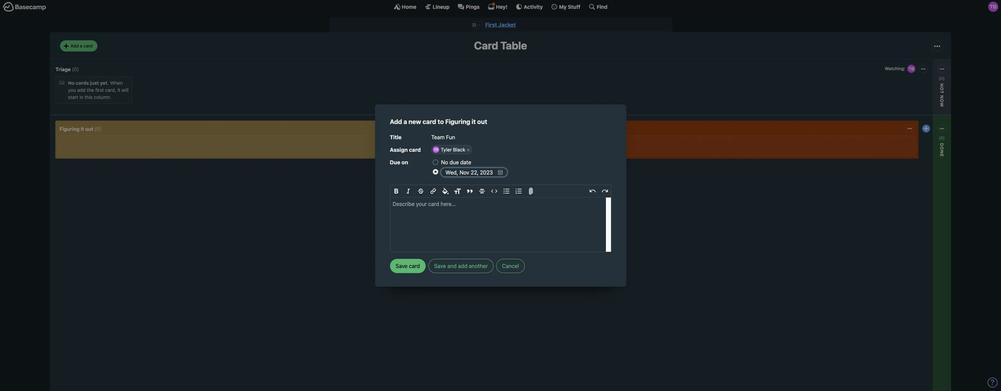 Task type: locate. For each thing, give the bounding box(es) containing it.
lineup link
[[425, 3, 450, 10]]

1 vertical spatial add
[[458, 263, 468, 270]]

it down in
[[81, 126, 84, 132]]

this
[[85, 95, 93, 100]]

pings
[[466, 4, 480, 10]]

1 vertical spatial tyler black image
[[470, 139, 479, 148]]

triage (0)
[[56, 66, 79, 72]]

no up you
[[68, 80, 75, 86]]

save and add another button
[[429, 259, 494, 274]]

card
[[474, 39, 498, 52]]

no inside add it to the schedule? option group
[[441, 160, 448, 166]]

jacket
[[499, 22, 516, 28]]

card,
[[105, 87, 116, 93]]

o up w on the right of page
[[940, 87, 945, 91]]

(0)
[[72, 66, 79, 72], [939, 76, 945, 81], [95, 126, 102, 132], [939, 135, 945, 141]]

no for no due date
[[441, 160, 448, 166]]

None submit
[[897, 97, 945, 106], [432, 149, 479, 157], [897, 157, 945, 165], [432, 194, 479, 202], [390, 259, 426, 274], [897, 97, 945, 106], [432, 149, 479, 157], [897, 157, 945, 165], [432, 194, 479, 202], [390, 259, 426, 274]]

figuring down start
[[60, 126, 80, 132]]

add right and
[[458, 263, 468, 270]]

n down d
[[940, 151, 945, 154]]

add down color it blue icon at the top of the page
[[434, 183, 442, 189]]

2 horizontal spatial add
[[434, 183, 442, 189]]

figuring
[[446, 118, 470, 126], [60, 126, 80, 132]]

it inside . when you add the first card, it will start in this column.
[[118, 87, 120, 93]]

1 horizontal spatial no
[[441, 160, 448, 166]]

tyler black ×
[[441, 147, 470, 153]]

it up × link on the left top of the page
[[472, 118, 476, 126]]

add up title
[[390, 118, 402, 126]]

2 horizontal spatial it
[[472, 118, 476, 126]]

add a new card to figuring it out
[[390, 118, 487, 126]]

o up e
[[940, 147, 945, 151]]

2 n from the top
[[940, 151, 945, 154]]

1 vertical spatial add
[[390, 118, 402, 126]]

o for d o n e
[[940, 147, 945, 151]]

card
[[84, 43, 93, 49], [423, 118, 436, 126], [409, 147, 421, 153], [444, 183, 453, 189]]

o down t
[[940, 99, 945, 103]]

another
[[469, 263, 488, 270]]

figuring it out link
[[60, 126, 93, 132]]

1 n from the top
[[940, 95, 945, 99]]

figuring right the to
[[446, 118, 470, 126]]

0 vertical spatial a
[[80, 43, 82, 49]]

0 vertical spatial tyler black image
[[907, 64, 917, 74]]

add up in
[[77, 87, 86, 93]]

no cards just yet
[[68, 80, 107, 86]]

option group
[[432, 161, 479, 178]]

×
[[467, 147, 470, 153]]

1 vertical spatial n
[[940, 151, 945, 154]]

first jacket link
[[485, 22, 516, 28]]

the
[[87, 87, 94, 93]]

and
[[448, 263, 457, 270]]

you
[[68, 87, 76, 93]]

0 vertical spatial add
[[77, 87, 86, 93]]

a for card
[[80, 43, 82, 49]]

0 horizontal spatial a
[[80, 43, 82, 49]]

(0) up n
[[939, 76, 945, 81]]

title
[[390, 135, 402, 141]]

1 o from the top
[[940, 87, 945, 91]]

o
[[940, 87, 945, 91], [940, 99, 945, 103], [940, 147, 945, 151]]

1 horizontal spatial add
[[458, 263, 468, 270]]

n down t
[[940, 95, 945, 99]]

save and add another
[[434, 263, 488, 270]]

save
[[434, 263, 446, 270]]

n o t n o w
[[940, 83, 945, 107]]

1 horizontal spatial it
[[118, 87, 120, 93]]

Choose date… field
[[441, 168, 508, 177]]

0 vertical spatial n
[[940, 95, 945, 99]]

2 vertical spatial add
[[434, 183, 442, 189]]

0 vertical spatial add
[[71, 43, 79, 49]]

1 horizontal spatial a
[[404, 118, 407, 126]]

n
[[940, 95, 945, 99], [940, 151, 945, 154]]

no due date
[[441, 160, 471, 166]]

cancel
[[502, 263, 519, 270]]

a
[[80, 43, 82, 49], [404, 118, 407, 126]]

add for add a new card to figuring it out
[[390, 118, 402, 126]]

color it green image
[[440, 171, 445, 176]]

assign card
[[390, 147, 421, 153]]

home
[[402, 4, 417, 10]]

0 vertical spatial o
[[940, 87, 945, 91]]

0 horizontal spatial no
[[68, 80, 75, 86]]

1 vertical spatial o
[[940, 99, 945, 103]]

add
[[77, 87, 86, 93], [458, 263, 468, 270]]

due
[[450, 160, 459, 166]]

no
[[68, 80, 75, 86], [441, 160, 448, 166]]

it
[[118, 87, 120, 93], [472, 118, 476, 126], [81, 126, 84, 132]]

add inside . when you add the first card, it will start in this column.
[[77, 87, 86, 93]]

1 vertical spatial a
[[404, 118, 407, 126]]

new
[[409, 118, 421, 126]]

out
[[477, 118, 487, 126], [85, 126, 93, 132]]

main element
[[0, 0, 1002, 13]]

0 horizontal spatial add
[[71, 43, 79, 49]]

3 o from the top
[[940, 147, 945, 151]]

2 vertical spatial watching:
[[899, 149, 921, 155]]

t
[[940, 91, 945, 94]]

due
[[390, 160, 400, 166]]

add for add card
[[434, 183, 442, 189]]

tyler black image
[[907, 64, 917, 74], [470, 139, 479, 148]]

color it purple image
[[467, 163, 473, 168]]

1 vertical spatial watching:
[[434, 141, 455, 147]]

to
[[438, 118, 444, 126]]

1 vertical spatial no
[[441, 160, 448, 166]]

just
[[90, 80, 99, 86]]

add card
[[434, 183, 453, 189]]

0 vertical spatial no
[[68, 80, 75, 86]]

2 vertical spatial o
[[940, 147, 945, 151]]

no right color it white icon
[[441, 160, 448, 166]]

1 horizontal spatial add
[[390, 118, 402, 126]]

add inside button
[[458, 263, 468, 270]]

it left will
[[118, 87, 120, 93]]

w
[[940, 103, 945, 107]]

0 horizontal spatial add
[[77, 87, 86, 93]]

0 horizontal spatial tyler black image
[[470, 139, 479, 148]]

add up the triage (0)
[[71, 43, 79, 49]]

date
[[461, 160, 471, 166]]

1 horizontal spatial figuring
[[446, 118, 470, 126]]

add
[[71, 43, 79, 49], [390, 118, 402, 126], [434, 183, 442, 189]]

(0) right triage link
[[72, 66, 79, 72]]

activity link
[[516, 3, 543, 10]]

color it pink image
[[460, 163, 466, 168]]

watching:
[[885, 66, 906, 71], [434, 141, 455, 147], [899, 149, 921, 155]]



Task type: describe. For each thing, give the bounding box(es) containing it.
.
[[107, 80, 109, 86]]

first jacket
[[485, 22, 516, 28]]

a for new
[[404, 118, 407, 126]]

home link
[[394, 3, 417, 10]]

my
[[559, 4, 567, 10]]

(0) right figuring it out link
[[95, 126, 102, 132]]

yet
[[100, 80, 107, 86]]

black
[[453, 147, 466, 153]]

first
[[485, 22, 497, 28]]

hey!
[[496, 4, 508, 10]]

0 horizontal spatial it
[[81, 126, 84, 132]]

add for add a card
[[71, 43, 79, 49]]

pings button
[[458, 3, 480, 10]]

cancel link
[[497, 259, 525, 274]]

color it brown image
[[447, 171, 452, 176]]

no for no cards just yet
[[68, 80, 75, 86]]

lineup
[[433, 4, 450, 10]]

1 horizontal spatial tyler black image
[[907, 64, 917, 74]]

card table
[[474, 39, 527, 52]]

column.
[[94, 95, 111, 100]]

tyler black image
[[989, 2, 999, 12]]

add card link
[[432, 182, 479, 190]]

rename link
[[432, 206, 479, 214]]

2 o from the top
[[940, 99, 945, 103]]

table
[[501, 39, 527, 52]]

0 horizontal spatial out
[[85, 126, 93, 132]]

0 vertical spatial watching:
[[885, 66, 906, 71]]

1 horizontal spatial out
[[477, 118, 487, 126]]

e
[[940, 154, 945, 157]]

add it to the schedule? option group
[[433, 158, 612, 178]]

d
[[940, 143, 945, 147]]

add a card link
[[60, 41, 97, 52]]

color it white image
[[433, 163, 439, 168]]

find button
[[589, 3, 608, 10]]

activity
[[524, 4, 543, 10]]

add a card
[[71, 43, 93, 49]]

switch accounts image
[[3, 2, 46, 12]]

× link
[[465, 147, 472, 153]]

Type a card title… text field
[[431, 132, 612, 143]]

(0) up d
[[939, 135, 945, 141]]

assign
[[390, 147, 408, 153]]

in
[[80, 95, 83, 100]]

0 horizontal spatial figuring
[[60, 126, 80, 132]]

Describe your card here… text field
[[390, 198, 611, 252]]

when
[[110, 80, 123, 86]]

n
[[940, 83, 945, 87]]

hey! button
[[488, 3, 508, 10]]

due on
[[390, 160, 408, 166]]

find
[[597, 4, 608, 10]]

color it orange image
[[447, 163, 452, 168]]

my stuff
[[559, 4, 581, 10]]

start
[[68, 95, 78, 100]]

. when you add the first card, it will start in this column.
[[68, 80, 129, 100]]

figuring it out (0)
[[60, 126, 102, 132]]

d o n e
[[940, 143, 945, 157]]

triage link
[[56, 66, 71, 72]]

on
[[402, 160, 408, 166]]

color it blue image
[[433, 171, 439, 176]]

rename
[[434, 207, 451, 213]]

color it red image
[[454, 163, 459, 168]]

stuff
[[568, 4, 581, 10]]

will
[[122, 87, 129, 93]]

my stuff button
[[551, 3, 581, 10]]

triage
[[56, 66, 71, 72]]

first
[[95, 87, 104, 93]]

o for n o t n o w
[[940, 87, 945, 91]]

color it yellow image
[[440, 163, 445, 168]]

tyler
[[441, 147, 452, 153]]

cards
[[76, 80, 89, 86]]



Task type: vqa. For each thing, say whether or not it's contained in the screenshot.
first n from the top of the page
yes



